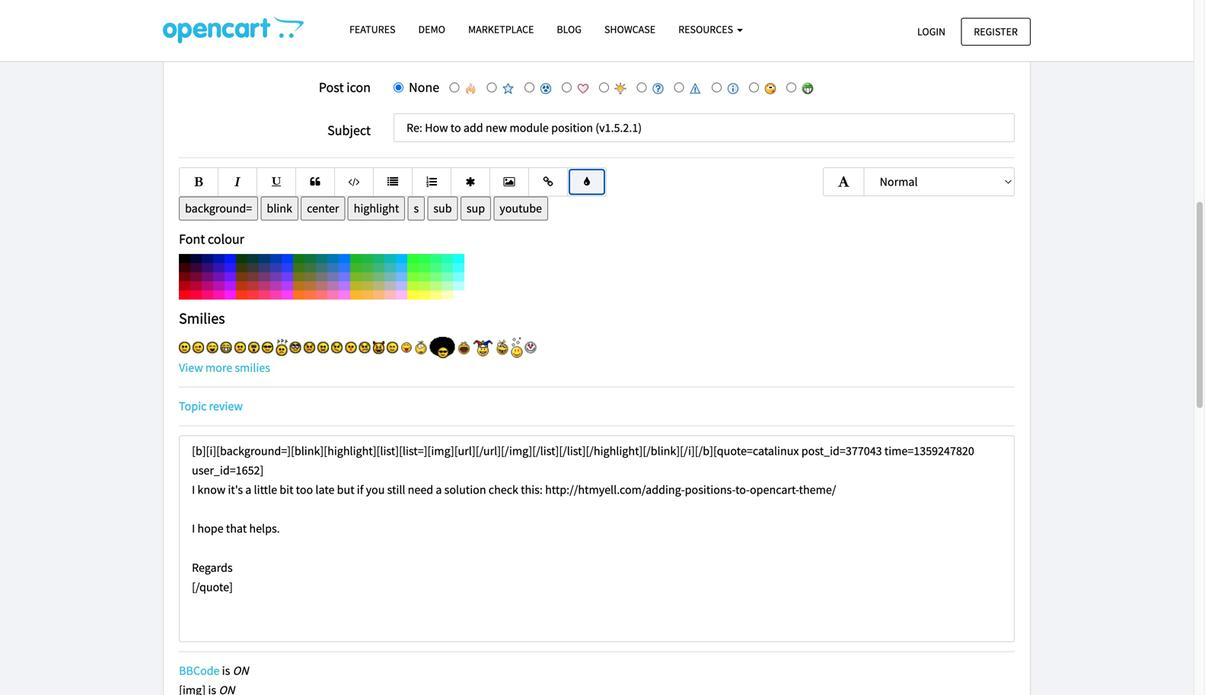 Task type: locate. For each thing, give the bounding box(es) containing it.
:drunk: image
[[511, 338, 523, 358]]

None radio
[[450, 83, 459, 92], [562, 83, 572, 92], [599, 83, 609, 92], [674, 83, 684, 92], [749, 83, 759, 92], [787, 83, 797, 92], [450, 83, 459, 92], [562, 83, 572, 92], [599, 83, 609, 92], [674, 83, 684, 92], [749, 83, 759, 92], [787, 83, 797, 92]]

sub
[[433, 201, 452, 216]]

login link
[[904, 18, 959, 46]]

post
[[175, 15, 208, 38], [319, 79, 344, 96]]

marketplace link
[[457, 16, 545, 43]]

sub button
[[427, 197, 458, 221]]

post icon
[[319, 79, 371, 96]]

view more smilies link
[[179, 361, 270, 376]]

is
[[222, 664, 230, 679]]

font
[[179, 231, 205, 248]]

list item: [*]text image
[[464, 177, 477, 187]]

demo link
[[407, 16, 457, 43]]

1 horizontal spatial post
[[319, 79, 344, 96]]

: \ image
[[331, 342, 343, 354]]

^ ^ image
[[387, 342, 398, 354]]

view more smilies
[[179, 361, 270, 376]]

post left a
[[175, 15, 208, 38]]

font image
[[836, 176, 852, 188]]

insert url: [url]http://url[/url] or [url=http://url]url text[/url] image
[[541, 177, 555, 187]]

ordered list: e.g. [list=1][*]first point[/list] or [list=a][*]point a[/list] image
[[425, 177, 439, 187]]

None radio
[[487, 83, 497, 92], [524, 83, 534, 92], [637, 83, 647, 92], [712, 83, 722, 92], [487, 83, 497, 92], [524, 83, 534, 92], [637, 83, 647, 92], [712, 83, 722, 92]]

register
[[974, 25, 1018, 38]]

highlight button
[[348, 197, 405, 221]]

features link
[[338, 16, 407, 43]]

:laugh: image
[[457, 340, 470, 356]]

sup
[[467, 201, 485, 216]]

0 vertical spatial post
[[175, 15, 208, 38]]

highlight
[[354, 201, 399, 216]]

center
[[307, 201, 339, 216]]

post a reply
[[175, 15, 263, 38]]

Subject text field
[[394, 114, 1015, 143]]

login
[[917, 25, 946, 38]]

font colour
[[179, 231, 244, 248]]

resources link
[[667, 16, 754, 43]]

1 vertical spatial post
[[319, 79, 344, 96]]

o0 image
[[430, 337, 455, 359]]

::) image
[[290, 342, 301, 354]]

[quote=catalinux post_id=377043 time=1359247820 user_id=1652] I know it's a little bit too late but if you still need a solution check this: http://htmyell.com/adding-positions-to-opencart-theme/  I hope that helps.  Regards [/quote] text field
[[179, 436, 1015, 643]]

8) image
[[262, 342, 274, 354]]

blog
[[557, 22, 582, 36]]

bold text: [b]text[/b] image
[[192, 177, 206, 187]]

blink
[[267, 201, 292, 216]]

youtube button
[[494, 197, 548, 221]]

:crazy: image
[[496, 339, 509, 357]]

:p image
[[401, 342, 412, 354]]

None radio
[[394, 83, 404, 92]]

s button
[[408, 197, 425, 221]]

youtube
[[500, 201, 542, 216]]

0 horizontal spatial post
[[175, 15, 208, 38]]

blink button
[[261, 197, 298, 221]]

post left the icon
[[319, 79, 344, 96]]



Task type: describe. For each thing, give the bounding box(es) containing it.
marketplace
[[468, 22, 534, 36]]

: * image
[[345, 342, 357, 354]]

: x image
[[318, 342, 329, 354]]

underline text: [u]text[/u] image
[[270, 177, 283, 187]]

;) image
[[193, 342, 204, 354]]

topic review
[[179, 399, 243, 414]]

bbcode link
[[179, 664, 220, 679]]

s
[[414, 201, 419, 216]]

smilies
[[179, 309, 225, 328]]

features
[[349, 22, 396, 36]]

center button
[[301, 197, 345, 221]]

post for post a reply
[[175, 15, 208, 38]]

insert image: [img]http://image_url[/img] image
[[503, 177, 516, 187]]

bbcode is on
[[179, 664, 249, 679]]

sup button
[[460, 197, 491, 221]]

background= button
[[179, 197, 258, 221]]

bbcode
[[179, 664, 220, 679]]

;d image
[[221, 342, 232, 354]]

blog link
[[545, 16, 593, 43]]

register link
[[961, 18, 1031, 46]]

subject
[[328, 122, 371, 139]]

more
[[205, 361, 232, 376]]

font colour: [color=red]text[/color] or [color=#ff0000]text[/color] image
[[580, 177, 594, 187]]

background=
[[185, 201, 252, 216]]

??? image
[[276, 340, 287, 356]]

colour
[[208, 231, 244, 248]]

review
[[209, 399, 243, 414]]

: [ image
[[304, 342, 315, 354]]

on
[[233, 664, 249, 679]]

reply
[[225, 15, 263, 38]]

:d image
[[207, 342, 218, 354]]

a
[[212, 15, 221, 38]]

list: [list][*]text[/list] image
[[386, 177, 400, 187]]

:clown: image
[[525, 342, 537, 354]]

quote text: [quote]text[/quote] image
[[308, 177, 322, 187]]

post for post icon
[[319, 79, 344, 96]]

icon
[[347, 79, 371, 96]]

:choke: image
[[415, 340, 427, 356]]

topic review link
[[179, 399, 243, 414]]

:( image
[[234, 342, 246, 354]]

topic
[[179, 399, 207, 414]]

:) image
[[179, 342, 190, 354]]

resources
[[679, 22, 735, 36]]

showcase
[[604, 22, 656, 36]]

code display: [code]code[/code] image
[[347, 177, 361, 187]]

none
[[409, 79, 439, 96]]

smilies
[[235, 361, 270, 376]]

view
[[179, 361, 203, 376]]

italic text: [i]text[/i] image
[[231, 177, 244, 187]]

demo
[[418, 22, 445, 36]]

>:d image
[[373, 342, 384, 354]]

:'( image
[[359, 342, 371, 354]]

:o image
[[248, 342, 260, 354]]

showcase link
[[593, 16, 667, 43]]

:joker: image
[[473, 339, 493, 357]]



Task type: vqa. For each thing, say whether or not it's contained in the screenshot.
leftmost to
no



